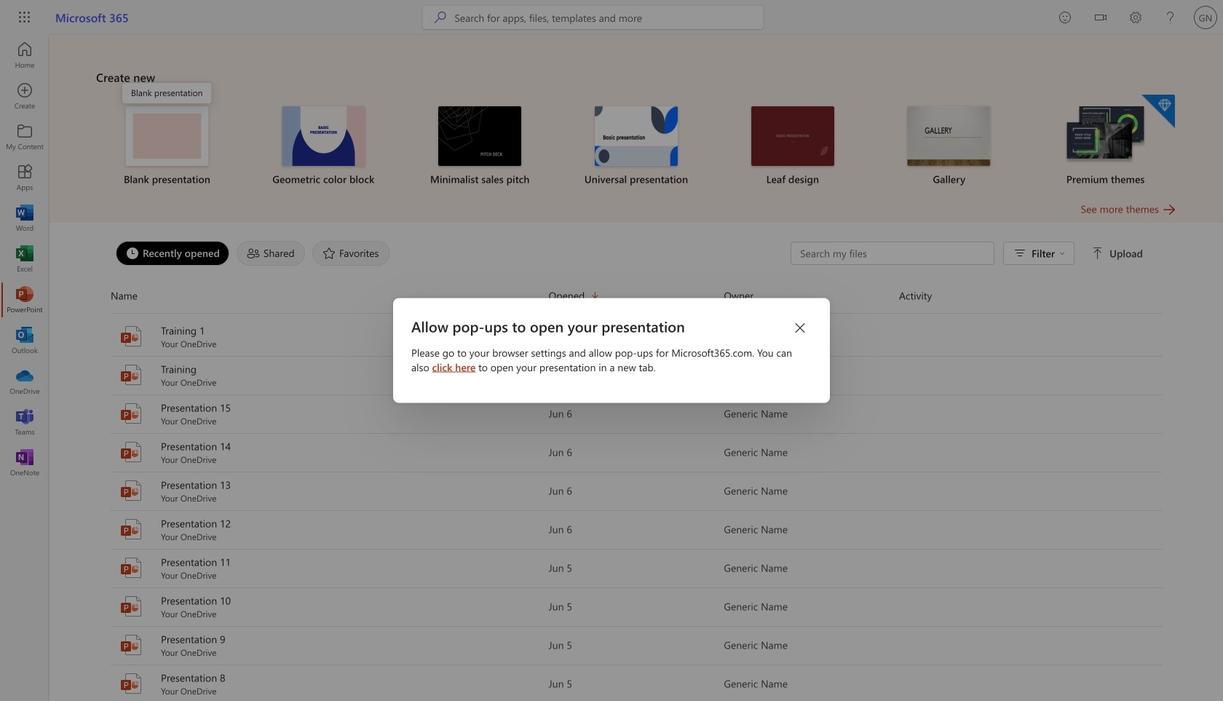 Task type: vqa. For each thing, say whether or not it's contained in the screenshot.
PowerPoint image inside the Name Presentation 9 "CELL"
yes



Task type: locate. For each thing, give the bounding box(es) containing it.
gallery element
[[880, 106, 1019, 186]]

create image
[[17, 89, 32, 103]]

owner generic name cell for name training "cell"
[[724, 368, 899, 382]]

home image
[[17, 48, 32, 63]]

2 owner generic name cell from the top
[[724, 368, 899, 382]]

owner generic name cell
[[724, 329, 899, 344], [724, 368, 899, 382]]

powerpoint image inside "name presentation 14" cell
[[119, 440, 143, 464]]

leaf design element
[[723, 106, 862, 186]]

powerpoint image
[[17, 293, 32, 307], [119, 325, 143, 348], [119, 363, 143, 387], [119, 402, 143, 425], [119, 518, 143, 541], [119, 556, 143, 580], [119, 595, 143, 618]]

minimalist sales pitch image
[[438, 106, 521, 166]]

name presentation 9 cell
[[111, 632, 549, 658]]

navigation
[[0, 35, 50, 483]]

1 powerpoint image from the top
[[119, 440, 143, 464]]

1 vertical spatial owner generic name cell
[[724, 368, 899, 382]]

powerpoint image
[[119, 440, 143, 464], [119, 479, 143, 502], [119, 633, 143, 657], [119, 672, 143, 695]]

name training 1 cell
[[111, 323, 549, 349]]

1 owner generic name cell from the top
[[724, 329, 899, 344]]

onenote image
[[17, 456, 32, 470]]

powerpoint image inside name presentation 13 cell
[[119, 479, 143, 502]]

powerpoint image inside name training 1 cell
[[119, 325, 143, 348]]

application
[[0, 35, 1223, 701]]

powerpoint image inside name presentation 12 cell
[[119, 518, 143, 541]]

3 tab from the left
[[309, 241, 393, 266]]

powerpoint image for the name presentation 15 cell
[[119, 402, 143, 425]]

powerpoint image inside name presentation 9 'cell'
[[119, 633, 143, 657]]

1 tab from the left
[[112, 241, 233, 266]]

powerpoint image inside the name presentation 15 cell
[[119, 402, 143, 425]]

gallery image
[[908, 106, 991, 166]]

powerpoint image inside name presentation 8 cell
[[119, 672, 143, 695]]

3 powerpoint image from the top
[[119, 633, 143, 657]]

powerpoint image for name presentation 13 cell
[[119, 479, 143, 502]]

name presentation 13 cell
[[111, 478, 549, 504]]

owner generic name cell for name training 1 cell
[[724, 329, 899, 344]]

list
[[96, 93, 1177, 201]]

premium themes element
[[1036, 95, 1175, 186]]

name presentation 12 cell
[[111, 516, 549, 542]]

minimalist sales pitch element
[[410, 106, 549, 186]]

tab
[[112, 241, 233, 266], [233, 241, 309, 266], [309, 241, 393, 266]]

banner
[[0, 0, 1223, 35]]

name presentation 8 cell
[[111, 671, 549, 697]]

powerpoint image inside name presentation 11 cell
[[119, 556, 143, 580]]

tab list
[[112, 237, 791, 269]]

4 powerpoint image from the top
[[119, 672, 143, 695]]

row
[[111, 284, 1162, 314]]

powerpoint image inside the name presentation 10 cell
[[119, 595, 143, 618]]

outlook image
[[17, 333, 32, 348]]

main content
[[50, 35, 1223, 701]]

powerpoint image inside name training "cell"
[[119, 363, 143, 387]]

2 powerpoint image from the top
[[119, 479, 143, 502]]

recently opened element
[[116, 241, 229, 266]]

name presentation 11 cell
[[111, 555, 549, 581]]

powerpoint image for name presentation 9 'cell'
[[119, 633, 143, 657]]

name presentation 14 cell
[[111, 439, 549, 465]]

geometric color block element
[[254, 106, 393, 186]]

None search field
[[423, 6, 763, 29]]

0 vertical spatial owner generic name cell
[[724, 329, 899, 344]]

apps image
[[17, 170, 32, 185]]

name training cell
[[111, 362, 549, 388]]



Task type: describe. For each thing, give the bounding box(es) containing it.
name presentation 15 cell
[[111, 400, 549, 427]]

word image
[[17, 211, 32, 226]]

teams image
[[17, 415, 32, 430]]

blank presentation element
[[98, 106, 237, 186]]

shared element
[[237, 241, 305, 266]]

leaf design image
[[751, 106, 834, 166]]

activity, column 4 of 4 column header
[[899, 284, 1162, 307]]

name presentation 10 cell
[[111, 593, 549, 620]]

powerpoint image for the name presentation 10 cell
[[119, 595, 143, 618]]

powerpoint image for "name presentation 14" cell
[[119, 440, 143, 464]]

displaying 17 out of 25 files. status
[[791, 242, 1146, 265]]

powerpoint image for name presentation 8 cell
[[119, 672, 143, 695]]

powerpoint image for name presentation 12 cell
[[119, 518, 143, 541]]

powerpoint image for name training "cell"
[[119, 363, 143, 387]]

Search my files text field
[[799, 246, 987, 261]]

premium templates diamond image
[[1142, 95, 1175, 128]]

2 tab from the left
[[233, 241, 309, 266]]

premium themes image
[[1064, 106, 1147, 165]]

powerpoint image for name presentation 11 cell
[[119, 556, 143, 580]]

excel image
[[17, 252, 32, 266]]

powerpoint image for name training 1 cell
[[119, 325, 143, 348]]

geometric color block image
[[282, 106, 365, 166]]

my content image
[[17, 130, 32, 144]]

onedrive image
[[17, 374, 32, 389]]

universal presentation element
[[567, 106, 706, 186]]

universal presentation image
[[595, 106, 678, 166]]

favorites element
[[312, 241, 390, 266]]



